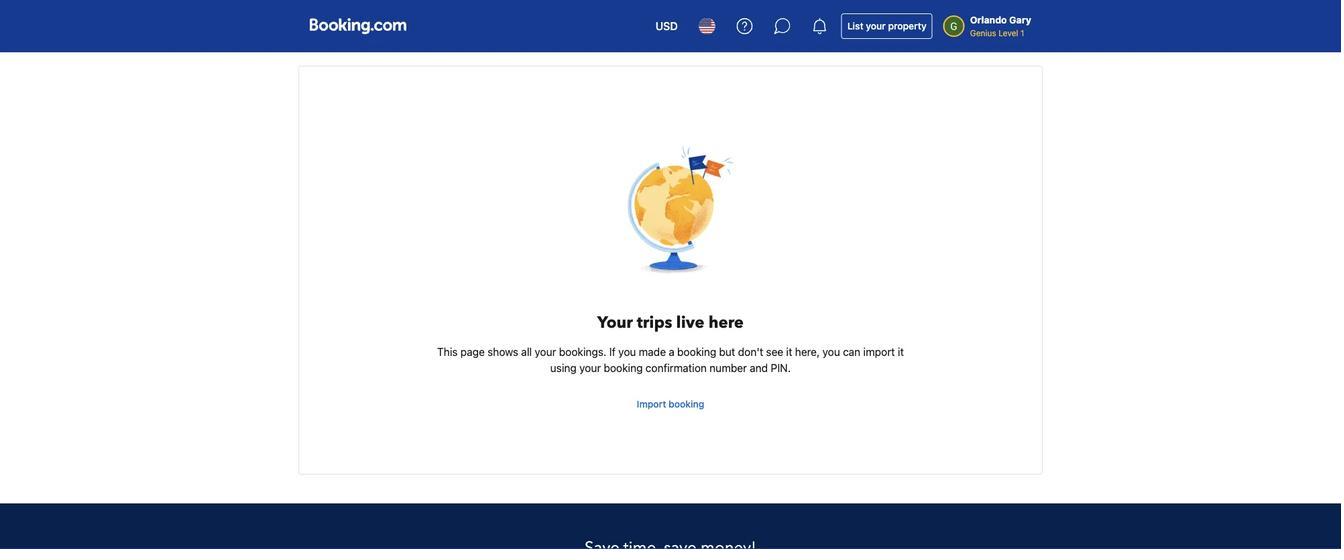 Task type: vqa. For each thing, say whether or not it's contained in the screenshot.
Car rentals
no



Task type: locate. For each thing, give the bounding box(es) containing it.
1 vertical spatial your
[[535, 346, 557, 359]]

import
[[864, 346, 896, 359]]

1 horizontal spatial it
[[898, 346, 904, 359]]

orlando
[[971, 14, 1008, 25]]

your trips live here
[[598, 312, 744, 334]]

you right if
[[619, 346, 636, 359]]

you left the 'can'
[[823, 346, 841, 359]]

here
[[709, 312, 744, 334]]

pin.
[[771, 362, 791, 375]]

level
[[999, 28, 1019, 38]]

page
[[461, 346, 485, 359]]

it right import at the right bottom
[[898, 346, 904, 359]]

2 vertical spatial booking
[[669, 399, 705, 410]]

0 horizontal spatial it
[[787, 346, 793, 359]]

1 vertical spatial booking
[[604, 362, 643, 375]]

your down bookings.
[[580, 362, 601, 375]]

1 horizontal spatial your
[[580, 362, 601, 375]]

0 horizontal spatial you
[[619, 346, 636, 359]]

your
[[866, 20, 886, 32], [535, 346, 557, 359], [580, 362, 601, 375]]

booking down if
[[604, 362, 643, 375]]

booking inside dropdown button
[[669, 399, 705, 410]]

booking.com online hotel reservations image
[[310, 18, 407, 34]]

but
[[720, 346, 736, 359]]

it right the see
[[787, 346, 793, 359]]

list your property link
[[842, 13, 933, 39]]

0 vertical spatial your
[[866, 20, 886, 32]]

your right all
[[535, 346, 557, 359]]

it
[[787, 346, 793, 359], [898, 346, 904, 359]]

trips
[[637, 312, 673, 334]]

import booking button
[[632, 393, 710, 417]]

1 you from the left
[[619, 346, 636, 359]]

booking right a
[[678, 346, 717, 359]]

2 horizontal spatial your
[[866, 20, 886, 32]]

property
[[889, 20, 927, 32]]

see
[[767, 346, 784, 359]]

2 vertical spatial your
[[580, 362, 601, 375]]

booking
[[678, 346, 717, 359], [604, 362, 643, 375], [669, 399, 705, 410]]

can
[[843, 346, 861, 359]]

your right list
[[866, 20, 886, 32]]

1 horizontal spatial you
[[823, 346, 841, 359]]

booking right import
[[669, 399, 705, 410]]

2 it from the left
[[898, 346, 904, 359]]

you
[[619, 346, 636, 359], [823, 346, 841, 359]]



Task type: describe. For each thing, give the bounding box(es) containing it.
here,
[[796, 346, 820, 359]]

genius
[[971, 28, 997, 38]]

number
[[710, 362, 747, 375]]

import booking
[[637, 399, 705, 410]]

this page shows all your bookings. if you made a booking but don't see it here, you can import it using your booking confirmation number and pin.
[[437, 346, 904, 375]]

made
[[639, 346, 666, 359]]

0 vertical spatial booking
[[678, 346, 717, 359]]

import
[[637, 399, 667, 410]]

orlando gary genius level 1
[[971, 14, 1032, 38]]

usd button
[[648, 10, 686, 42]]

1 it from the left
[[787, 346, 793, 359]]

live
[[677, 312, 705, 334]]

don't
[[739, 346, 764, 359]]

gary
[[1010, 14, 1032, 25]]

shows
[[488, 346, 519, 359]]

usd
[[656, 20, 678, 33]]

list your property
[[848, 20, 927, 32]]

all
[[522, 346, 532, 359]]

confirmation
[[646, 362, 707, 375]]

your
[[598, 312, 633, 334]]

using
[[551, 362, 577, 375]]

0 horizontal spatial your
[[535, 346, 557, 359]]

2 you from the left
[[823, 346, 841, 359]]

a
[[669, 346, 675, 359]]

list
[[848, 20, 864, 32]]

and
[[750, 362, 768, 375]]

1
[[1021, 28, 1025, 38]]

this
[[437, 346, 458, 359]]

bookings.
[[559, 346, 607, 359]]

if
[[610, 346, 616, 359]]



